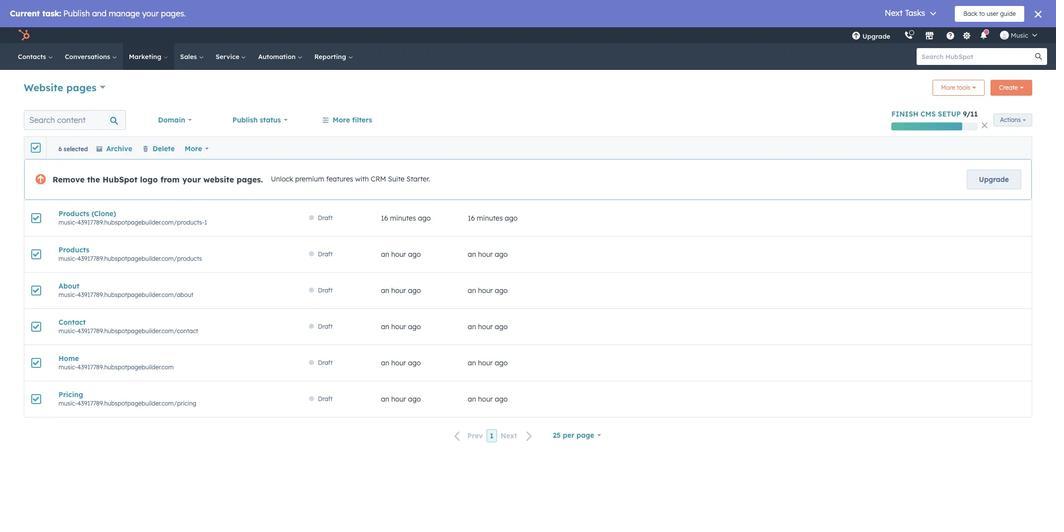 Task type: vqa. For each thing, say whether or not it's contained in the screenshot.
New
no



Task type: describe. For each thing, give the bounding box(es) containing it.
pricing link
[[59, 390, 283, 399]]

more inside popup button
[[185, 144, 202, 153]]

pricing music-43917789.hubspotpagebuilder.com/pricing
[[59, 390, 196, 407]]

conversations link
[[59, 43, 123, 70]]

remove
[[53, 175, 85, 185]]

products link
[[59, 246, 283, 254]]

finish cms setup progress bar
[[892, 123, 962, 130]]

draft for contact
[[318, 323, 333, 330]]

next button
[[497, 430, 538, 443]]

upgrade image
[[852, 32, 861, 41]]

tools
[[957, 84, 971, 91]]

43917789.hubspotpagebuilder.com/contact
[[77, 327, 198, 335]]

2 minutes from the left
[[477, 214, 503, 223]]

music- for home
[[59, 364, 77, 371]]

prev
[[467, 432, 483, 441]]

actions button
[[994, 114, 1032, 127]]

1 horizontal spatial upgrade
[[979, 175, 1009, 184]]

draft for about
[[318, 287, 333, 294]]

2 16 from the left
[[468, 214, 475, 223]]

about link
[[59, 282, 283, 291]]

home
[[59, 354, 79, 363]]

pages.
[[237, 175, 263, 185]]

Search content search field
[[24, 110, 126, 130]]

about
[[59, 282, 79, 291]]

upgrade link
[[967, 170, 1021, 190]]

finish
[[892, 110, 919, 119]]

6
[[59, 145, 62, 153]]

calling icon button
[[900, 29, 917, 42]]

more button
[[185, 143, 209, 154]]

43917789.hubspotpagebuilder.com/products-
[[77, 219, 204, 226]]

status
[[260, 116, 281, 125]]

features
[[326, 175, 353, 184]]

create
[[999, 84, 1018, 91]]

service link
[[210, 43, 252, 70]]

music- inside the products (clone) music-43917789.hubspotpagebuilder.com/products-1
[[59, 219, 77, 226]]

greg robinson image
[[1000, 31, 1009, 40]]

more tools
[[941, 84, 971, 91]]

website pages button
[[24, 80, 106, 95]]

domain
[[158, 116, 185, 125]]

9
[[963, 110, 967, 119]]

hubspot
[[103, 175, 138, 185]]

close image
[[982, 123, 988, 128]]

43917789.hubspotpagebuilder.com/about
[[77, 291, 193, 299]]

/
[[967, 110, 970, 119]]

2 16 minutes ago from the left
[[468, 214, 518, 223]]

unlock premium features with crm suite starter.
[[271, 175, 430, 184]]

11
[[970, 110, 978, 119]]

suite
[[388, 175, 405, 184]]

help button
[[942, 27, 959, 43]]

(clone)
[[92, 209, 116, 218]]

cms
[[921, 110, 936, 119]]

1 button
[[486, 430, 497, 443]]

menu containing music
[[845, 27, 1044, 43]]

finish cms setup button
[[892, 110, 961, 119]]

products (clone) link
[[59, 209, 283, 218]]

contacts
[[18, 53, 48, 61]]

create button
[[991, 80, 1032, 96]]

marketing link
[[123, 43, 174, 70]]

filters
[[352, 116, 372, 125]]

the
[[87, 175, 100, 185]]

delete
[[153, 144, 175, 153]]

publish
[[232, 116, 258, 125]]

Search HubSpot search field
[[917, 48, 1038, 65]]

1 16 minutes ago from the left
[[381, 214, 431, 223]]

music- for about
[[59, 291, 77, 299]]

music
[[1011, 31, 1028, 39]]

contact music-43917789.hubspotpagebuilder.com/contact
[[59, 318, 198, 335]]

automation link
[[252, 43, 308, 70]]

starter.
[[406, 175, 430, 184]]

1 inside button
[[490, 432, 494, 441]]

archive
[[106, 144, 132, 153]]

more for more filters
[[333, 116, 350, 125]]

search image
[[1035, 53, 1042, 60]]

selected
[[64, 145, 88, 153]]

draft for home
[[318, 359, 333, 367]]



Task type: locate. For each thing, give the bounding box(es) containing it.
products left (clone)
[[59, 209, 89, 218]]

conversations
[[65, 53, 112, 61]]

5 music- from the top
[[59, 364, 77, 371]]

notifications button
[[975, 27, 992, 43]]

more left filters
[[333, 116, 350, 125]]

4 draft from the top
[[318, 323, 333, 330]]

more
[[941, 84, 955, 91], [333, 116, 350, 125], [185, 144, 202, 153]]

0 horizontal spatial 1
[[204, 219, 207, 226]]

your
[[182, 175, 201, 185]]

1 horizontal spatial more
[[333, 116, 350, 125]]

logo
[[140, 175, 158, 185]]

music- inside contact music-43917789.hubspotpagebuilder.com/contact
[[59, 327, 77, 335]]

upgrade
[[863, 32, 890, 40], [979, 175, 1009, 184]]

0 horizontal spatial minutes
[[390, 214, 416, 223]]

0 horizontal spatial upgrade
[[863, 32, 890, 40]]

reporting link
[[308, 43, 359, 70]]

automation
[[258, 53, 298, 61]]

16 minutes ago
[[381, 214, 431, 223], [468, 214, 518, 223]]

0 vertical spatial more
[[941, 84, 955, 91]]

1 inside the products (clone) music-43917789.hubspotpagebuilder.com/products-1
[[204, 219, 207, 226]]

more filters
[[333, 116, 372, 125]]

actions
[[1000, 116, 1021, 124]]

more inside popup button
[[941, 84, 955, 91]]

draft for products (clone)
[[318, 214, 333, 222]]

search button
[[1030, 48, 1047, 65]]

marketing
[[129, 53, 163, 61]]

more for more tools
[[941, 84, 955, 91]]

1 draft from the top
[[318, 214, 333, 222]]

from
[[160, 175, 180, 185]]

products up about
[[59, 246, 89, 254]]

home music-43917789.hubspotpagebuilder.com
[[59, 354, 174, 371]]

1 horizontal spatial 16 minutes ago
[[468, 214, 518, 223]]

1 vertical spatial 1
[[490, 432, 494, 441]]

products for music-
[[59, 246, 89, 254]]

music- inside pricing music-43917789.hubspotpagebuilder.com/pricing
[[59, 400, 77, 407]]

marketplaces image
[[925, 32, 934, 41]]

unlock
[[271, 175, 293, 184]]

1 minutes from the left
[[390, 214, 416, 223]]

1 products from the top
[[59, 209, 89, 218]]

help image
[[946, 32, 955, 41]]

2 music- from the top
[[59, 255, 77, 262]]

5 draft from the top
[[318, 359, 333, 367]]

more right delete
[[185, 144, 202, 153]]

3 draft from the top
[[318, 287, 333, 294]]

2 products from the top
[[59, 246, 89, 254]]

products
[[59, 209, 89, 218], [59, 246, 89, 254]]

more filters button
[[316, 110, 379, 130]]

sales link
[[174, 43, 210, 70]]

43917789.hubspotpagebuilder.com/products
[[77, 255, 202, 262]]

1 16 from the left
[[381, 214, 388, 223]]

sales
[[180, 53, 199, 61]]

an
[[381, 250, 389, 259], [468, 250, 476, 259], [381, 286, 389, 295], [468, 286, 476, 295], [381, 322, 389, 331], [468, 322, 476, 331], [381, 359, 389, 368], [468, 359, 476, 368], [381, 395, 389, 404], [468, 395, 476, 404]]

music- for contact
[[59, 327, 77, 335]]

music- down pricing
[[59, 400, 77, 407]]

settings image
[[963, 32, 972, 40]]

publish status
[[232, 116, 281, 125]]

6 draft from the top
[[318, 395, 333, 403]]

per
[[563, 431, 574, 440]]

6 selected
[[59, 145, 88, 153]]

prev button
[[449, 430, 486, 443]]

settings link
[[961, 30, 973, 40]]

1 music- from the top
[[59, 219, 77, 226]]

website
[[203, 175, 234, 185]]

hour
[[391, 250, 406, 259], [478, 250, 493, 259], [391, 286, 406, 295], [478, 286, 493, 295], [391, 322, 406, 331], [478, 322, 493, 331], [391, 359, 406, 368], [478, 359, 493, 368], [391, 395, 406, 404], [478, 395, 493, 404]]

menu item
[[897, 27, 899, 43]]

delete button
[[142, 144, 175, 153]]

pages
[[66, 81, 96, 94]]

0 horizontal spatial more
[[185, 144, 202, 153]]

2 draft from the top
[[318, 251, 333, 258]]

crm
[[371, 175, 386, 184]]

1 horizontal spatial 1
[[490, 432, 494, 441]]

1 right prev
[[490, 432, 494, 441]]

ago
[[418, 214, 431, 223], [505, 214, 518, 223], [408, 250, 421, 259], [495, 250, 508, 259], [408, 286, 421, 295], [495, 286, 508, 295], [408, 322, 421, 331], [495, 322, 508, 331], [408, 359, 421, 368], [495, 359, 508, 368], [408, 395, 421, 404], [495, 395, 508, 404]]

music- down contact on the left bottom
[[59, 327, 77, 335]]

1 vertical spatial products
[[59, 246, 89, 254]]

contact link
[[59, 318, 283, 327]]

with
[[355, 175, 369, 184]]

2 horizontal spatial more
[[941, 84, 955, 91]]

home link
[[59, 354, 283, 363]]

service
[[216, 53, 241, 61]]

25 per page
[[553, 431, 594, 440]]

1 vertical spatial more
[[333, 116, 350, 125]]

more left tools
[[941, 84, 955, 91]]

more inside button
[[333, 116, 350, 125]]

next
[[501, 432, 517, 441]]

music- down about
[[59, 291, 77, 299]]

43917789.hubspotpagebuilder.com/pricing
[[77, 400, 196, 407]]

contacts link
[[12, 43, 59, 70]]

3 music- from the top
[[59, 291, 77, 299]]

an hour ago
[[381, 250, 421, 259], [468, 250, 508, 259], [381, 286, 421, 295], [468, 286, 508, 295], [381, 322, 421, 331], [468, 322, 508, 331], [381, 359, 421, 368], [468, 359, 508, 368], [381, 395, 421, 404], [468, 395, 508, 404]]

premium
[[295, 175, 324, 184]]

contact
[[59, 318, 86, 327]]

43917789.hubspotpagebuilder.com
[[77, 364, 174, 371]]

notifications image
[[979, 32, 988, 41]]

music button
[[994, 27, 1043, 43]]

finish cms setup 9 / 11
[[892, 110, 978, 119]]

draft for pricing
[[318, 395, 333, 403]]

0 vertical spatial 1
[[204, 219, 207, 226]]

music- for pricing
[[59, 400, 77, 407]]

pricing
[[59, 390, 83, 399]]

draft for products
[[318, 251, 333, 258]]

more tools button
[[933, 80, 985, 96]]

website
[[24, 81, 63, 94]]

25 per page button
[[546, 426, 608, 445]]

0 horizontal spatial 16 minutes ago
[[381, 214, 431, 223]]

1 horizontal spatial 16
[[468, 214, 475, 223]]

music- inside home music-43917789.hubspotpagebuilder.com
[[59, 364, 77, 371]]

remove the hubspot logo from your website pages.
[[53, 175, 263, 185]]

music- inside products music-43917789.hubspotpagebuilder.com/products
[[59, 255, 77, 262]]

1
[[204, 219, 207, 226], [490, 432, 494, 441]]

products (clone) music-43917789.hubspotpagebuilder.com/products-1
[[59, 209, 207, 226]]

6 music- from the top
[[59, 400, 77, 407]]

products inside the products (clone) music-43917789.hubspotpagebuilder.com/products-1
[[59, 209, 89, 218]]

1 horizontal spatial minutes
[[477, 214, 503, 223]]

products inside products music-43917789.hubspotpagebuilder.com/products
[[59, 246, 89, 254]]

page
[[577, 431, 594, 440]]

archive button
[[96, 144, 132, 153]]

setup
[[938, 110, 961, 119]]

products for (clone)
[[59, 209, 89, 218]]

reporting
[[314, 53, 348, 61]]

music- up about
[[59, 255, 77, 262]]

menu
[[845, 27, 1044, 43]]

16
[[381, 214, 388, 223], [468, 214, 475, 223]]

music- down home
[[59, 364, 77, 371]]

pagination navigation
[[449, 430, 538, 443]]

music- inside about music-43917789.hubspotpagebuilder.com/about
[[59, 291, 77, 299]]

1 vertical spatial upgrade
[[979, 175, 1009, 184]]

website pages
[[24, 81, 96, 94]]

music-
[[59, 219, 77, 226], [59, 255, 77, 262], [59, 291, 77, 299], [59, 327, 77, 335], [59, 364, 77, 371], [59, 400, 77, 407]]

0 vertical spatial upgrade
[[863, 32, 890, 40]]

about music-43917789.hubspotpagebuilder.com/about
[[59, 282, 193, 299]]

publish status button
[[226, 110, 294, 130]]

4 music- from the top
[[59, 327, 77, 335]]

music- for products
[[59, 255, 77, 262]]

0 vertical spatial products
[[59, 209, 89, 218]]

products music-43917789.hubspotpagebuilder.com/products
[[59, 246, 202, 262]]

hubspot image
[[18, 29, 30, 41]]

25
[[553, 431, 561, 440]]

website pages banner
[[24, 77, 1032, 100]]

2 vertical spatial more
[[185, 144, 202, 153]]

0 horizontal spatial 16
[[381, 214, 388, 223]]

1 down products (clone) link
[[204, 219, 207, 226]]

marketplaces button
[[919, 27, 940, 43]]

calling icon image
[[904, 31, 913, 40]]

domain button
[[152, 110, 199, 130]]

music- down remove
[[59, 219, 77, 226]]



